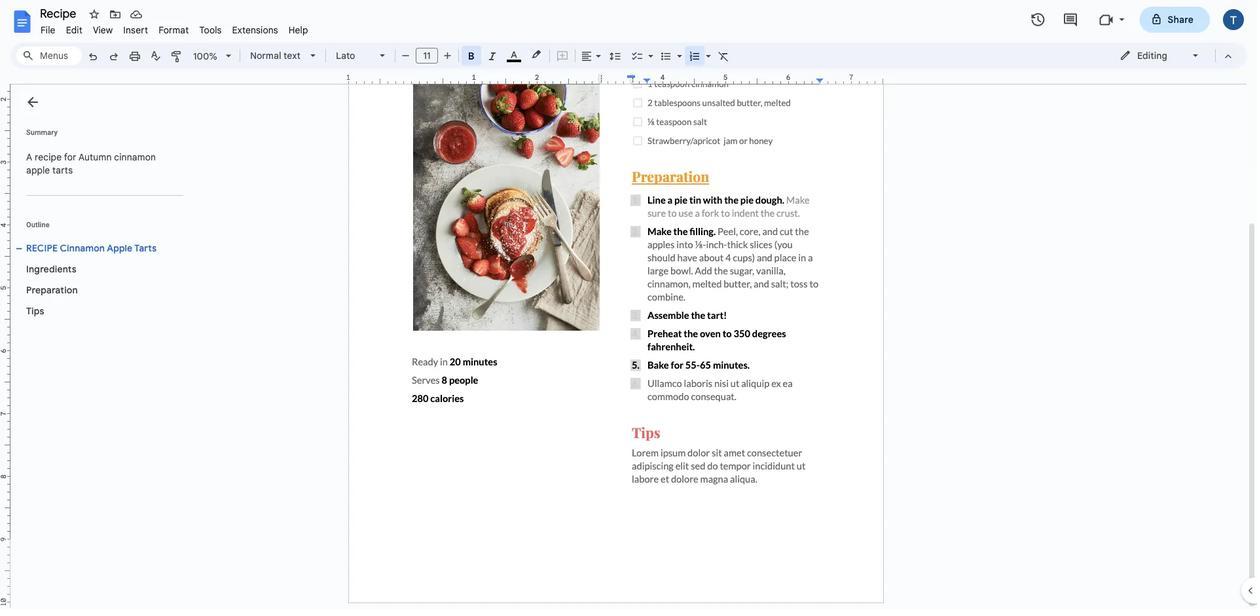 Task type: describe. For each thing, give the bounding box(es) containing it.
summary
[[26, 128, 58, 136]]

bottom margin image
[[0, 536, 10, 602]]

tarts
[[135, 242, 157, 254]]

cinnamon
[[60, 242, 105, 254]]

1
[[346, 73, 351, 82]]

menu bar inside menu bar "banner"
[[35, 17, 314, 39]]

Star checkbox
[[85, 5, 104, 24]]

right margin image
[[817, 74, 883, 84]]

tools menu item
[[194, 22, 227, 38]]

Rename text field
[[35, 5, 84, 21]]

cinnamon
[[114, 151, 156, 163]]

Font size text field
[[417, 48, 438, 64]]

format
[[159, 24, 189, 36]]

recipe
[[26, 242, 58, 254]]

line & paragraph spacing image
[[608, 47, 623, 65]]

text
[[284, 50, 301, 61]]

normal
[[250, 50, 281, 61]]

Menus field
[[16, 47, 82, 65]]

file
[[41, 24, 55, 36]]

share
[[1168, 14, 1194, 25]]

bulleted list menu image
[[674, 47, 683, 52]]

view menu item
[[88, 22, 118, 38]]

tools
[[199, 24, 222, 36]]

left margin image
[[349, 74, 415, 84]]

tips
[[26, 305, 44, 317]]

summary heading
[[26, 127, 58, 138]]

apple
[[26, 164, 50, 176]]

extensions
[[232, 24, 278, 36]]

outline
[[26, 220, 50, 229]]

editing button
[[1111, 46, 1210, 66]]

preparation
[[26, 284, 78, 296]]

view
[[93, 24, 113, 36]]

recipe cinnamon apple tarts
[[26, 242, 157, 254]]

help
[[289, 24, 308, 36]]



Task type: locate. For each thing, give the bounding box(es) containing it.
Zoom text field
[[190, 47, 221, 66]]

styles list. normal text selected. option
[[250, 47, 303, 65]]

application containing share
[[0, 0, 1258, 609]]

menu bar containing file
[[35, 17, 314, 39]]

share button
[[1140, 7, 1211, 33]]

normal text
[[250, 50, 301, 61]]

autumn
[[79, 151, 112, 163]]

help menu item
[[284, 22, 314, 38]]

ingredients
[[26, 263, 77, 275]]

outline heading
[[10, 219, 189, 238]]

a recipe for autumn cinnamon apple tarts
[[26, 151, 158, 176]]

checklist menu image
[[645, 47, 654, 52]]

text color image
[[507, 47, 521, 62]]

numbered list menu image
[[703, 47, 711, 52]]

menu bar
[[35, 17, 314, 39]]

insert menu item
[[118, 22, 153, 38]]

insert
[[123, 24, 148, 36]]

recipe
[[35, 151, 62, 163]]

file menu item
[[35, 22, 61, 38]]

font list. lato selected. option
[[336, 47, 372, 65]]

summary element
[[20, 144, 183, 183]]

extensions menu item
[[227, 22, 284, 38]]

Font size field
[[416, 48, 444, 64]]

edit
[[66, 24, 82, 36]]

Zoom field
[[188, 47, 237, 66]]

for
[[64, 151, 76, 163]]

highlight color image
[[529, 47, 544, 62]]

main toolbar
[[81, 0, 734, 271]]

lato
[[336, 50, 355, 61]]

application
[[0, 0, 1258, 609]]

edit menu item
[[61, 22, 88, 38]]

tarts
[[52, 164, 73, 176]]

document outline element
[[10, 85, 189, 609]]

editing
[[1138, 50, 1168, 61]]

menu bar banner
[[0, 0, 1258, 609]]

apple
[[107, 242, 133, 254]]

a
[[26, 151, 32, 163]]

format menu item
[[153, 22, 194, 38]]

mode and view toolbar
[[1110, 43, 1240, 69]]



Task type: vqa. For each thing, say whether or not it's contained in the screenshot.
view
yes



